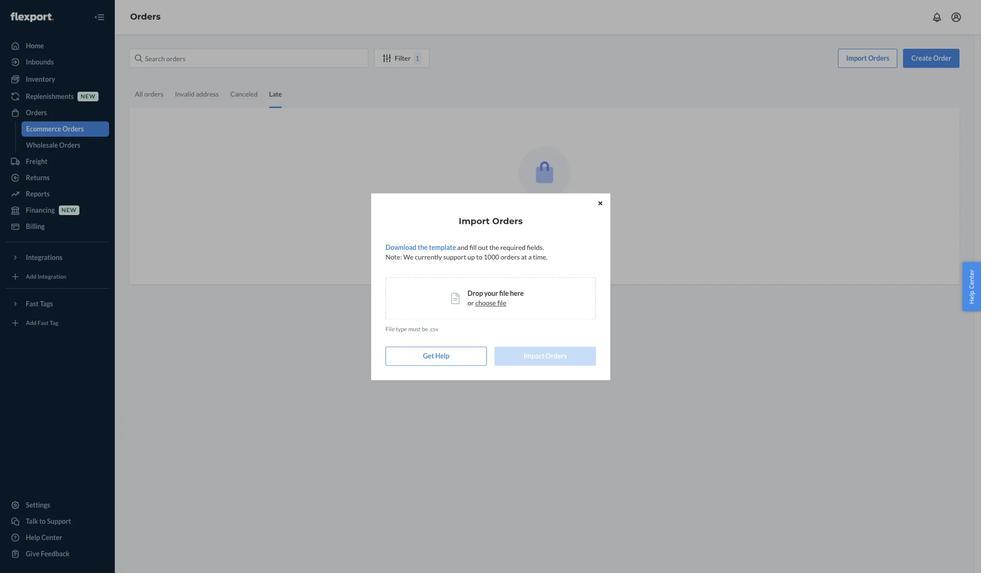 Task type: describe. For each thing, give the bounding box(es) containing it.
file
[[386, 326, 395, 333]]

type
[[396, 326, 407, 333]]

time.
[[533, 253, 548, 261]]

be
[[422, 326, 428, 333]]

1 the from the left
[[418, 244, 428, 252]]

0 vertical spatial import
[[459, 216, 490, 227]]

1000
[[484, 253, 499, 261]]

1 vertical spatial file
[[497, 299, 506, 307]]

0 vertical spatial file
[[499, 290, 509, 298]]

template
[[429, 244, 456, 252]]

note:
[[386, 253, 402, 261]]

drop
[[468, 290, 483, 298]]

must
[[408, 326, 421, 333]]

your
[[484, 290, 498, 298]]

out
[[478, 244, 488, 252]]

help inside button
[[968, 291, 977, 304]]

at
[[521, 253, 527, 261]]

file alt image
[[451, 293, 460, 304]]

help center
[[968, 270, 977, 304]]

fill
[[470, 244, 477, 252]]

import orders inside 'import orders' button
[[524, 352, 567, 360]]

orders inside button
[[546, 352, 567, 360]]

.csv
[[429, 326, 439, 333]]

download
[[386, 244, 416, 252]]

0 horizontal spatial import orders
[[459, 216, 523, 227]]

get help
[[423, 352, 450, 360]]

file type must be .csv
[[386, 326, 439, 333]]

0 horizontal spatial orders
[[492, 216, 523, 227]]



Task type: locate. For each thing, give the bounding box(es) containing it.
0 vertical spatial orders
[[492, 216, 523, 227]]

import inside button
[[524, 352, 545, 360]]

1 horizontal spatial the
[[489, 244, 499, 252]]

to
[[476, 253, 482, 261]]

help
[[968, 291, 977, 304], [435, 352, 450, 360]]

required
[[500, 244, 526, 252]]

1 horizontal spatial orders
[[546, 352, 567, 360]]

close image
[[599, 201, 603, 206]]

center
[[968, 270, 977, 289]]

import orders dialog
[[371, 193, 611, 381]]

0 horizontal spatial import
[[459, 216, 490, 227]]

choose
[[475, 299, 496, 307]]

download the template and fill out the required fields. note: we currently support up to 1000 orders at a time.
[[386, 244, 548, 261]]

a
[[528, 253, 532, 261]]

help inside import orders dialog
[[435, 352, 450, 360]]

file
[[499, 290, 509, 298], [497, 299, 506, 307]]

get
[[423, 352, 434, 360]]

0 horizontal spatial help
[[435, 352, 450, 360]]

the
[[418, 244, 428, 252], [489, 244, 499, 252]]

and
[[457, 244, 468, 252]]

0 vertical spatial help
[[968, 291, 977, 304]]

help right get
[[435, 352, 450, 360]]

2 the from the left
[[489, 244, 499, 252]]

orders
[[492, 216, 523, 227], [546, 352, 567, 360]]

fields.
[[527, 244, 544, 252]]

1 horizontal spatial import
[[524, 352, 545, 360]]

1 horizontal spatial import orders
[[524, 352, 567, 360]]

import orders button
[[495, 347, 596, 366]]

import
[[459, 216, 490, 227], [524, 352, 545, 360]]

or
[[468, 299, 474, 307]]

1 vertical spatial orders
[[546, 352, 567, 360]]

0 vertical spatial import orders
[[459, 216, 523, 227]]

1 horizontal spatial help
[[968, 291, 977, 304]]

help down "center"
[[968, 291, 977, 304]]

help center button
[[963, 262, 982, 312]]

support
[[443, 253, 466, 261]]

the up 1000
[[489, 244, 499, 252]]

1 vertical spatial import
[[524, 352, 545, 360]]

currently
[[415, 253, 442, 261]]

the up currently
[[418, 244, 428, 252]]

we
[[403, 253, 414, 261]]

1 vertical spatial import orders
[[524, 352, 567, 360]]

import orders
[[459, 216, 523, 227], [524, 352, 567, 360]]

drop your file here or choose file
[[468, 290, 524, 307]]

download the template link
[[386, 244, 456, 252]]

up
[[468, 253, 475, 261]]

file left here
[[499, 290, 509, 298]]

file down your
[[497, 299, 506, 307]]

here
[[510, 290, 524, 298]]

0 horizontal spatial the
[[418, 244, 428, 252]]

orders
[[501, 253, 520, 261]]

get help link
[[386, 347, 487, 366]]

1 vertical spatial help
[[435, 352, 450, 360]]



Task type: vqa. For each thing, say whether or not it's contained in the screenshot.
the top HELP
yes



